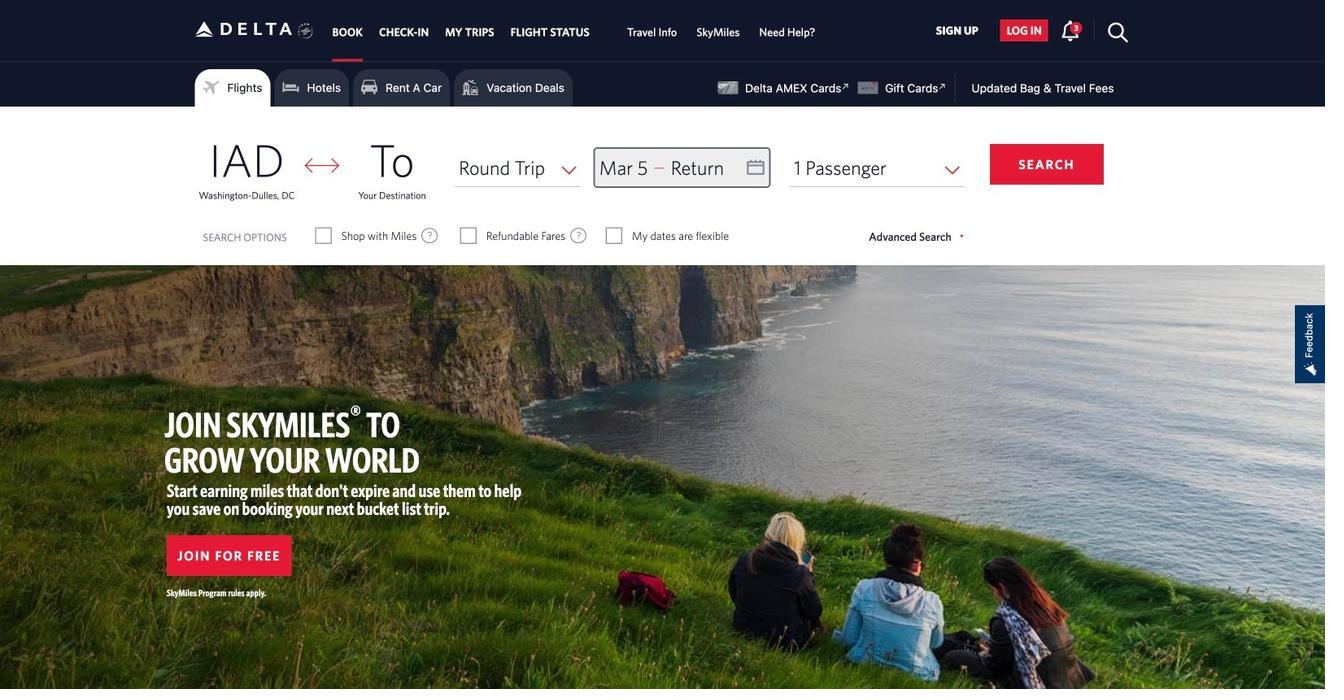 Task type: describe. For each thing, give the bounding box(es) containing it.
1 this link opens another site in a new window that may not follow the same accessibility policies as delta air lines. image from the left
[[838, 79, 854, 94]]

skyteam image
[[298, 6, 313, 56]]



Task type: locate. For each thing, give the bounding box(es) containing it.
None field
[[455, 149, 581, 187], [790, 149, 964, 187], [455, 149, 581, 187], [790, 149, 964, 187]]

1 horizontal spatial this link opens another site in a new window that may not follow the same accessibility policies as delta air lines. image
[[935, 79, 951, 94]]

tab panel
[[0, 107, 1325, 265]]

2 this link opens another site in a new window that may not follow the same accessibility policies as delta air lines. image from the left
[[935, 79, 951, 94]]

delta air lines image
[[195, 4, 292, 54]]

None text field
[[595, 149, 769, 187]]

this link opens another site in a new window that may not follow the same accessibility policies as delta air lines. image
[[838, 79, 854, 94], [935, 79, 951, 94]]

None checkbox
[[461, 228, 476, 244]]

0 horizontal spatial this link opens another site in a new window that may not follow the same accessibility policies as delta air lines. image
[[838, 79, 854, 94]]

tab list
[[324, 0, 825, 61]]

None checkbox
[[316, 228, 331, 244], [607, 228, 621, 244], [316, 228, 331, 244], [607, 228, 621, 244]]



Task type: vqa. For each thing, say whether or not it's contained in the screenshot.
'This link opens another site in a new window that may not follow the same accessibility policies as Delta Air Lines.' Icon to the left
yes



